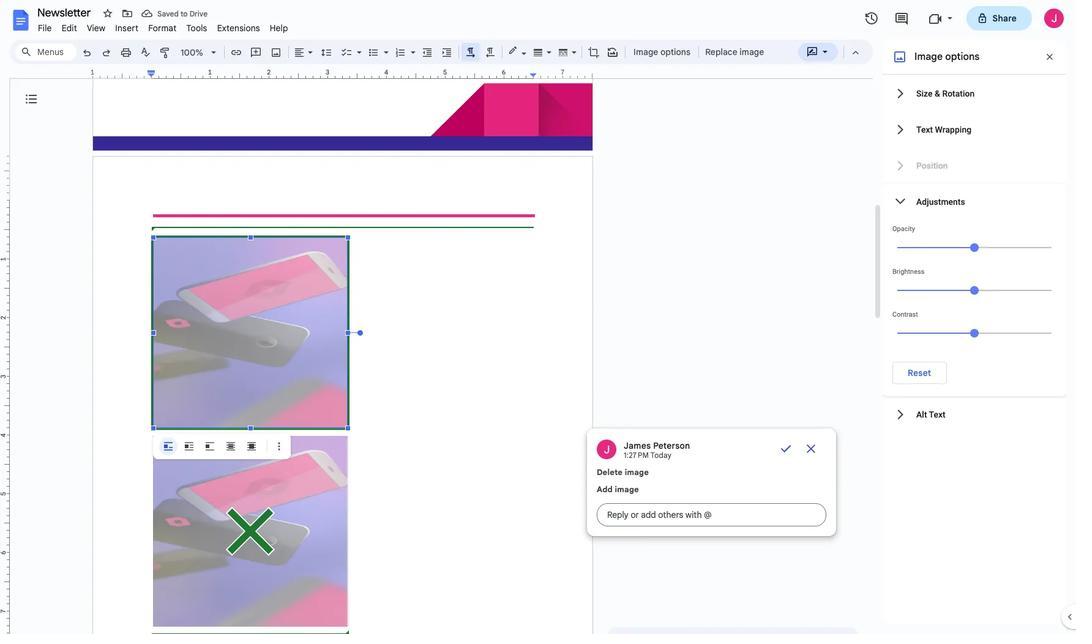 Task type: describe. For each thing, give the bounding box(es) containing it.
view menu item
[[82, 21, 110, 36]]

format menu item
[[143, 21, 181, 36]]

replace image button
[[702, 43, 767, 61]]

image for add image
[[615, 485, 639, 495]]

In front of text radio
[[242, 438, 261, 456]]

today
[[651, 451, 672, 460]]

1 vertical spatial text
[[929, 410, 946, 420]]

wrapping
[[935, 125, 972, 134]]

contrast slider
[[893, 319, 1057, 347]]

option group inside image options application
[[159, 438, 261, 456]]

opacity slider
[[893, 233, 1057, 261]]

delete image
[[597, 468, 649, 478]]

alt text
[[916, 410, 946, 420]]

delete
[[597, 468, 623, 478]]

position tab
[[883, 148, 1066, 184]]

insert image image
[[269, 43, 283, 61]]

0 vertical spatial text
[[916, 125, 933, 134]]

text wrapping
[[916, 125, 972, 134]]

opacity image
[[970, 244, 979, 252]]

james peterson image
[[597, 440, 616, 460]]

view
[[87, 23, 105, 34]]

james
[[624, 441, 651, 452]]

options inside image options button
[[660, 47, 691, 58]]

share
[[993, 13, 1017, 24]]

1:27 pm
[[624, 451, 649, 460]]

to
[[181, 9, 188, 18]]

image options section
[[883, 40, 1066, 625]]

alt text tab
[[883, 397, 1066, 433]]

image options inside button
[[634, 47, 691, 58]]

1
[[90, 68, 94, 77]]

image for replace image
[[740, 47, 764, 58]]

image options inside section
[[915, 51, 980, 63]]

left margin image
[[93, 69, 155, 78]]

image inside image options button
[[634, 47, 658, 58]]

size & rotation tab
[[883, 75, 1066, 111]]

image inside 'image options' section
[[915, 51, 943, 63]]

alt
[[916, 410, 927, 420]]

reset
[[908, 368, 931, 379]]

share button
[[966, 6, 1032, 31]]

peterson
[[653, 441, 690, 452]]

brightness slider
[[893, 276, 1057, 304]]

adjustments tab
[[883, 184, 1066, 220]]

help
[[270, 23, 288, 34]]

top margin image
[[0, 157, 9, 204]]

tools menu item
[[181, 21, 212, 36]]

In line radio
[[159, 438, 178, 456]]

&
[[935, 88, 940, 98]]

right margin image
[[530, 69, 592, 78]]

Menus field
[[15, 43, 77, 61]]

adjustments
[[916, 197, 965, 207]]

replace image
[[705, 47, 764, 58]]

saved to drive
[[157, 9, 208, 18]]

file menu item
[[33, 21, 57, 36]]

text wrapping tab
[[883, 111, 1066, 148]]

saved to drive button
[[138, 5, 211, 22]]

contrast image
[[970, 329, 979, 338]]

add
[[597, 485, 613, 495]]



Task type: vqa. For each thing, say whether or not it's contained in the screenshot.
Adjustments group
yes



Task type: locate. For each thing, give the bounding box(es) containing it.
adjustments group
[[883, 184, 1066, 397]]

help menu item
[[265, 21, 293, 36]]

opacity
[[893, 225, 915, 233]]

size
[[916, 88, 933, 98]]

options inside 'image options' section
[[945, 51, 980, 63]]

edit menu item
[[57, 21, 82, 36]]

rotation
[[942, 88, 975, 98]]

drive
[[190, 9, 208, 18]]

add image
[[597, 485, 639, 495]]

image for delete image
[[625, 468, 649, 478]]

image down 'delete image' at the bottom right of the page
[[615, 485, 639, 495]]

image inside replace image popup button
[[740, 47, 764, 58]]

contrast
[[893, 311, 918, 319]]

brightness image
[[970, 286, 979, 295]]

menu bar inside menu bar banner
[[33, 16, 293, 36]]

1 horizontal spatial image options
[[915, 51, 980, 63]]

file
[[38, 23, 52, 34]]

border dash image
[[556, 43, 571, 61]]

options left replace
[[660, 47, 691, 58]]

menu bar
[[33, 16, 293, 36]]

position
[[916, 161, 948, 170]]

reset button
[[893, 362, 947, 384]]

0 vertical spatial image
[[740, 47, 764, 58]]

1 vertical spatial image
[[625, 468, 649, 478]]

0 horizontal spatial image options
[[634, 47, 691, 58]]

image options button
[[628, 43, 696, 61]]

main toolbar
[[76, 0, 768, 348]]

Break text radio
[[201, 438, 219, 456]]

image options left replace
[[634, 47, 691, 58]]

edit
[[62, 23, 77, 34]]

Zoom text field
[[178, 44, 207, 61]]

mode and view toolbar
[[798, 40, 866, 64]]

option group
[[159, 438, 261, 456]]

brightness
[[893, 268, 925, 276]]

menu bar containing file
[[33, 16, 293, 36]]

1 horizontal spatial options
[[945, 51, 980, 63]]

image right replace
[[740, 47, 764, 58]]

image options
[[634, 47, 691, 58], [915, 51, 980, 63]]

extensions
[[217, 23, 260, 34]]

line & paragraph spacing image
[[319, 43, 333, 61]]

toolbar
[[155, 438, 288, 456]]

Zoom field
[[176, 43, 222, 62]]

insert menu item
[[110, 21, 143, 36]]

image
[[634, 47, 658, 58], [915, 51, 943, 63]]

0 horizontal spatial options
[[660, 47, 691, 58]]

Reply field
[[597, 504, 826, 527]]

text right alt
[[929, 410, 946, 420]]

tools
[[186, 23, 207, 34]]

extensions menu item
[[212, 21, 265, 36]]

Rename text field
[[33, 5, 98, 20]]

size & rotation
[[916, 88, 975, 98]]

options up rotation
[[945, 51, 980, 63]]

saved
[[157, 9, 179, 18]]

format
[[148, 23, 177, 34]]

image
[[740, 47, 764, 58], [625, 468, 649, 478], [615, 485, 639, 495]]

0 horizontal spatial image
[[634, 47, 658, 58]]

menu bar banner
[[0, 0, 1076, 635]]

text left wrapping
[[916, 125, 933, 134]]

Behind text radio
[[222, 438, 240, 456]]

image options up size & rotation in the top of the page
[[915, 51, 980, 63]]

james peterson 1:27 pm today
[[624, 441, 690, 460]]

Wrap text radio
[[180, 438, 198, 456]]

Star checkbox
[[99, 5, 116, 22]]

2 vertical spatial image
[[615, 485, 639, 495]]

insert
[[115, 23, 138, 34]]

options
[[660, 47, 691, 58], [945, 51, 980, 63]]

replace
[[705, 47, 737, 58]]

text
[[916, 125, 933, 134], [929, 410, 946, 420]]

image options application
[[0, 0, 1076, 635]]

1 horizontal spatial image
[[915, 51, 943, 63]]

image down 1:27 pm
[[625, 468, 649, 478]]



